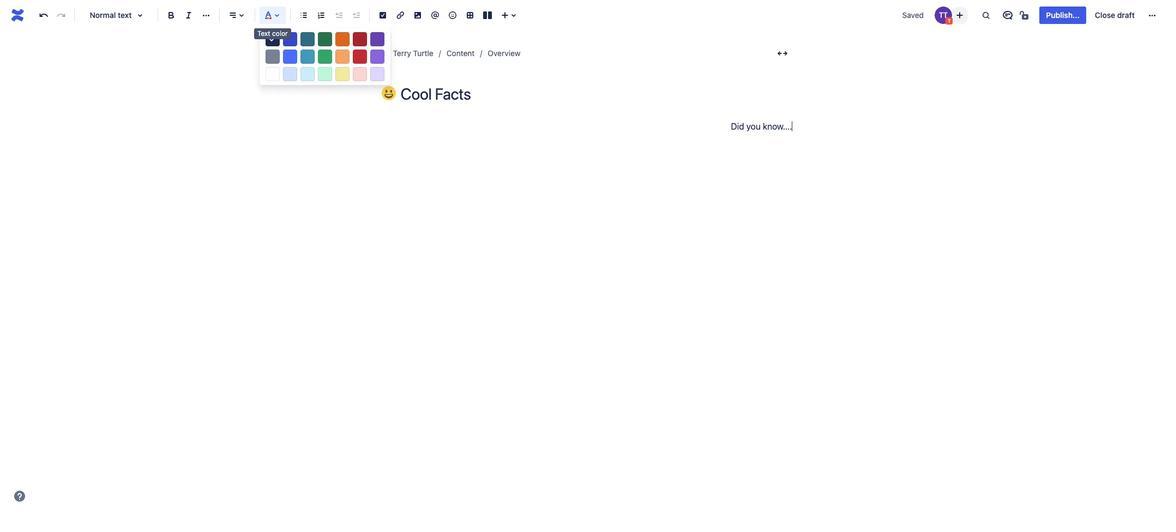 Task type: vqa. For each thing, say whether or not it's contained in the screenshot.
emoji
yes



Task type: locate. For each thing, give the bounding box(es) containing it.
table image
[[464, 9, 477, 22]]

color
[[272, 29, 288, 38]]

Bold teal radio
[[301, 32, 315, 46]]

Teal radio
[[301, 50, 315, 64]]

find and replace image
[[980, 9, 993, 22]]

overview link
[[488, 47, 521, 60]]

link image
[[394, 9, 407, 22]]

publish...
[[1047, 10, 1080, 20]]

move this page image
[[380, 49, 389, 58]]

Bold purple radio
[[370, 32, 385, 46]]

make page full-width image
[[776, 47, 789, 60]]

bullet list ⌘⇧8 image
[[297, 9, 310, 22]]

close
[[1095, 10, 1116, 20]]

normal
[[90, 10, 116, 20]]

remove emoji
[[395, 68, 445, 77]]

Bold green radio
[[318, 32, 332, 46]]

indent tab image
[[350, 9, 363, 22]]

content link
[[447, 47, 475, 60]]

draft
[[1118, 10, 1135, 20]]

align right image
[[226, 9, 239, 22]]

redo ⌘⇧z image
[[55, 9, 68, 22]]

text color
[[257, 29, 288, 38]]

turtle
[[413, 49, 434, 58]]

option group down bold green radio
[[260, 48, 391, 65]]

default image
[[266, 33, 279, 46]]

publish... button
[[1040, 7, 1087, 24]]

more image
[[1146, 9, 1159, 22]]

Bold blue radio
[[283, 32, 297, 46]]

:grinning: image
[[382, 86, 396, 100], [382, 86, 396, 100]]

Purple radio
[[370, 50, 385, 64]]

saved
[[903, 10, 924, 20]]

option group up green radio
[[260, 31, 391, 48]]

Give this page a title text field
[[401, 85, 792, 103]]

emoji image
[[446, 9, 459, 22]]

Bold red radio
[[353, 32, 367, 46]]

mention image
[[429, 9, 442, 22]]

no restrictions image
[[1019, 9, 1032, 22]]

Yellow radio
[[336, 50, 350, 64]]

italic ⌘i image
[[182, 9, 195, 22]]

confluence image
[[9, 7, 26, 24], [9, 7, 26, 24]]

option group down green radio
[[260, 65, 391, 83]]

add image, video, or file image
[[411, 9, 424, 22]]

option group
[[260, 31, 391, 48], [260, 48, 391, 65], [260, 65, 391, 83]]

Subtle teal radio
[[301, 67, 315, 81]]



Task type: describe. For each thing, give the bounding box(es) containing it.
bold ⌘b image
[[165, 9, 178, 22]]

Blue radio
[[283, 50, 297, 64]]

Red radio
[[353, 50, 367, 64]]

invite to edit image
[[954, 8, 967, 22]]

Bold orange radio
[[336, 32, 350, 46]]

overview
[[488, 49, 521, 58]]

terry
[[393, 49, 411, 58]]

did you know….
[[731, 122, 792, 131]]

Green radio
[[318, 50, 332, 64]]

more formatting image
[[200, 9, 213, 22]]

text
[[118, 10, 132, 20]]

1 option group from the top
[[260, 31, 391, 48]]

comment icon image
[[1002, 9, 1015, 22]]

remove emoji image
[[384, 68, 393, 77]]

did
[[731, 122, 744, 131]]

White radio
[[266, 67, 280, 81]]

normal text
[[90, 10, 132, 20]]

terry turtle link
[[393, 47, 434, 60]]

emoji
[[426, 68, 445, 77]]

action item image
[[376, 9, 390, 22]]

help image
[[13, 490, 26, 504]]

close draft
[[1095, 10, 1135, 20]]

Subtle yellow radio
[[336, 67, 350, 81]]

Subtle green radio
[[318, 67, 332, 81]]

know….
[[763, 122, 792, 131]]

Main content area, start typing to enter text. text field
[[378, 119, 792, 134]]

Subtle blue radio
[[283, 67, 297, 81]]

Default radio
[[266, 32, 280, 46]]

Subtle purple radio
[[370, 67, 385, 81]]

outdent ⇧tab image
[[332, 9, 345, 22]]

Gray radio
[[266, 50, 280, 64]]

content
[[447, 49, 475, 58]]

layouts image
[[481, 9, 494, 22]]

3 option group from the top
[[260, 65, 391, 83]]

terry turtle image
[[935, 7, 953, 24]]

normal text button
[[79, 3, 153, 27]]

text
[[257, 29, 270, 38]]

Subtle red radio
[[353, 67, 367, 81]]

numbered list ⌘⇧7 image
[[315, 9, 328, 22]]

terry turtle
[[393, 49, 434, 58]]

remove emoji button
[[378, 66, 452, 79]]

remove
[[395, 68, 424, 77]]

you
[[747, 122, 761, 131]]

text color tooltip
[[254, 28, 291, 39]]

2 option group from the top
[[260, 48, 391, 65]]

close draft button
[[1089, 7, 1142, 24]]

undo ⌘z image
[[37, 9, 50, 22]]



